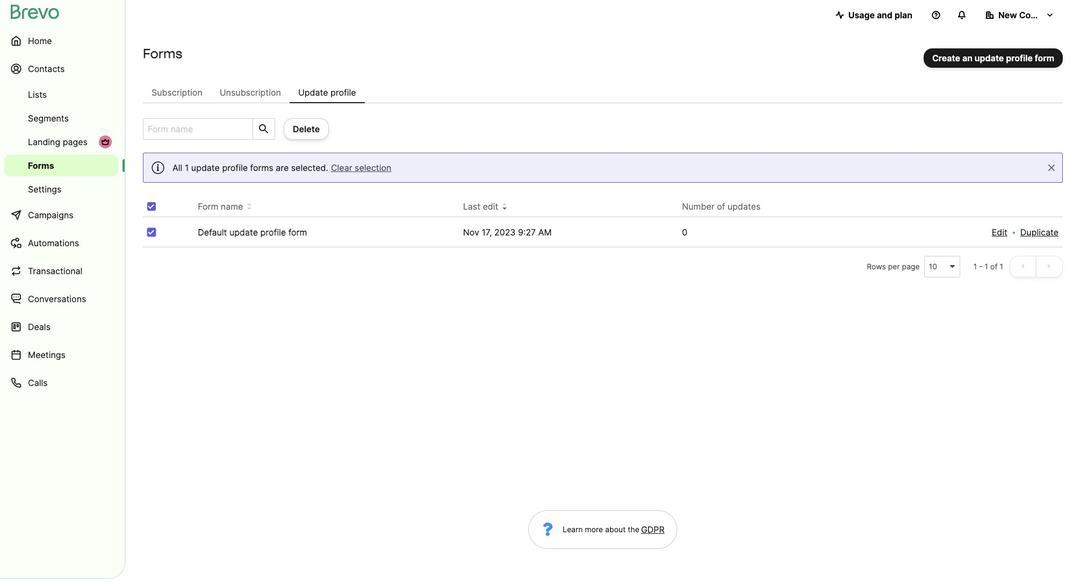 Task type: describe. For each thing, give the bounding box(es) containing it.
update profile link
[[290, 82, 365, 103]]

settings link
[[4, 178, 118, 200]]

edit
[[483, 201, 499, 212]]

create
[[933, 53, 961, 63]]

all
[[173, 162, 182, 173]]

number
[[682, 201, 715, 212]]

learn more about the gdpr
[[563, 524, 665, 535]]

update for 1
[[191, 162, 220, 173]]

landing
[[28, 137, 60, 147]]

nov 17, 2023 9:27 am
[[463, 227, 552, 238]]

create an update profile form
[[933, 53, 1055, 63]]

9:27
[[518, 227, 536, 238]]

rows per page
[[867, 262, 920, 271]]

usage and plan button
[[827, 4, 922, 26]]

contacts link
[[4, 56, 118, 82]]

2 vertical spatial update
[[230, 227, 258, 238]]

subscription link
[[143, 82, 211, 103]]

clear selection link
[[328, 161, 394, 174]]

create an update profile form link
[[924, 48, 1063, 68]]

new company
[[999, 10, 1059, 20]]

settings
[[28, 184, 62, 195]]

deals
[[28, 322, 51, 332]]

default update profile form link
[[198, 227, 307, 238]]

lists
[[28, 89, 47, 100]]

pages
[[63, 137, 88, 147]]

conversations link
[[4, 286, 118, 312]]

lists link
[[4, 84, 118, 105]]

unsubscription link
[[211, 82, 290, 103]]

1 vertical spatial forms
[[28, 160, 54, 171]]

duplicate link
[[1021, 226, 1059, 239]]

update profile
[[298, 87, 356, 98]]

new
[[999, 10, 1018, 20]]

deals link
[[4, 314, 118, 340]]

Campaign name search field
[[144, 119, 248, 139]]

landing pages link
[[4, 131, 118, 153]]

delete
[[293, 124, 320, 134]]

are
[[276, 162, 289, 173]]

name
[[221, 201, 243, 212]]

1 horizontal spatial of
[[991, 262, 998, 271]]

number of updates
[[682, 201, 761, 212]]

selection
[[355, 162, 392, 173]]

1 - 1 of 1
[[974, 262, 1004, 271]]

2023
[[495, 227, 516, 238]]

transactional link
[[4, 258, 118, 284]]

edit link
[[992, 226, 1008, 239]]

conversations
[[28, 294, 86, 304]]

update
[[298, 87, 328, 98]]

left___rvooi image
[[101, 138, 110, 146]]

default
[[198, 227, 227, 238]]

calls link
[[4, 370, 118, 396]]

form name button
[[198, 200, 252, 213]]

selected.
[[291, 162, 328, 173]]

forms link
[[4, 155, 118, 176]]

nov
[[463, 227, 480, 238]]

and
[[877, 10, 893, 20]]

0 vertical spatial form
[[1035, 53, 1055, 63]]

unsubscription
[[220, 87, 281, 98]]



Task type: locate. For each thing, give the bounding box(es) containing it.
usage and plan
[[849, 10, 913, 20]]

update for an
[[975, 53, 1004, 63]]

campaigns
[[28, 210, 73, 220]]

of right - on the right top of the page
[[991, 262, 998, 271]]

new company button
[[977, 4, 1063, 26]]

calls
[[28, 377, 48, 388]]

last edit button
[[463, 200, 507, 213]]

forms
[[250, 162, 274, 173]]

segments link
[[4, 108, 118, 129]]

forms down landing
[[28, 160, 54, 171]]

more
[[585, 525, 603, 534]]

about
[[605, 525, 626, 534]]

-
[[980, 262, 983, 271]]

update right "all"
[[191, 162, 220, 173]]

1 horizontal spatial form
[[1035, 53, 1055, 63]]

meetings
[[28, 349, 66, 360]]

0 horizontal spatial of
[[717, 201, 726, 212]]

forms
[[143, 46, 182, 61], [28, 160, 54, 171]]

1 vertical spatial of
[[991, 262, 998, 271]]

default update profile form
[[198, 227, 307, 238]]

of
[[717, 201, 726, 212], [991, 262, 998, 271]]

company
[[1020, 10, 1059, 20]]

update down name
[[230, 227, 258, 238]]

the
[[628, 525, 640, 534]]

1
[[185, 162, 189, 173], [974, 262, 978, 271], [985, 262, 989, 271], [1000, 262, 1004, 271]]

search image
[[258, 123, 270, 135]]

form name
[[198, 201, 243, 212]]

last edit
[[463, 201, 499, 212]]

clear
[[331, 162, 352, 173]]

campaigns link
[[4, 202, 118, 228]]

update right an
[[975, 53, 1004, 63]]

duplicate
[[1021, 227, 1059, 238]]

plan
[[895, 10, 913, 20]]

usage
[[849, 10, 875, 20]]

meetings link
[[4, 342, 118, 368]]

2 horizontal spatial update
[[975, 53, 1004, 63]]

1 vertical spatial update
[[191, 162, 220, 173]]

search button
[[253, 119, 275, 139]]

delete button
[[284, 118, 329, 140]]

all 1 update profile forms are selected. clear selection
[[173, 162, 392, 173]]

number of updates button
[[682, 200, 770, 213]]

1 vertical spatial form
[[289, 227, 307, 238]]

landing pages
[[28, 137, 88, 147]]

am
[[539, 227, 552, 238]]

forms up subscription
[[143, 46, 182, 61]]

automations
[[28, 238, 79, 248]]

automations link
[[4, 230, 118, 256]]

0 horizontal spatial update
[[191, 162, 220, 173]]

subscription
[[152, 87, 203, 98]]

form
[[1035, 53, 1055, 63], [289, 227, 307, 238]]

home
[[28, 35, 52, 46]]

edit
[[992, 227, 1008, 238]]

gdpr link
[[640, 523, 665, 536]]

transactional
[[28, 266, 82, 276]]

an
[[963, 53, 973, 63]]

1 horizontal spatial update
[[230, 227, 258, 238]]

gdpr
[[641, 524, 665, 535]]

segments
[[28, 113, 69, 124]]

per
[[889, 262, 900, 271]]

home link
[[4, 28, 118, 54]]

0 horizontal spatial form
[[289, 227, 307, 238]]

page
[[902, 262, 920, 271]]

rows
[[867, 262, 886, 271]]

last
[[463, 201, 481, 212]]

contacts
[[28, 63, 65, 74]]

updates
[[728, 201, 761, 212]]

form
[[198, 201, 218, 212]]

learn
[[563, 525, 583, 534]]

update
[[975, 53, 1004, 63], [191, 162, 220, 173], [230, 227, 258, 238]]

of right number
[[717, 201, 726, 212]]

0
[[682, 227, 688, 238]]

1 horizontal spatial forms
[[143, 46, 182, 61]]

of inside button
[[717, 201, 726, 212]]

0 horizontal spatial forms
[[28, 160, 54, 171]]

17,
[[482, 227, 492, 238]]

0 vertical spatial update
[[975, 53, 1004, 63]]

0 vertical spatial forms
[[143, 46, 182, 61]]

0 vertical spatial of
[[717, 201, 726, 212]]



Task type: vqa. For each thing, say whether or not it's contained in the screenshot.
PAGE
yes



